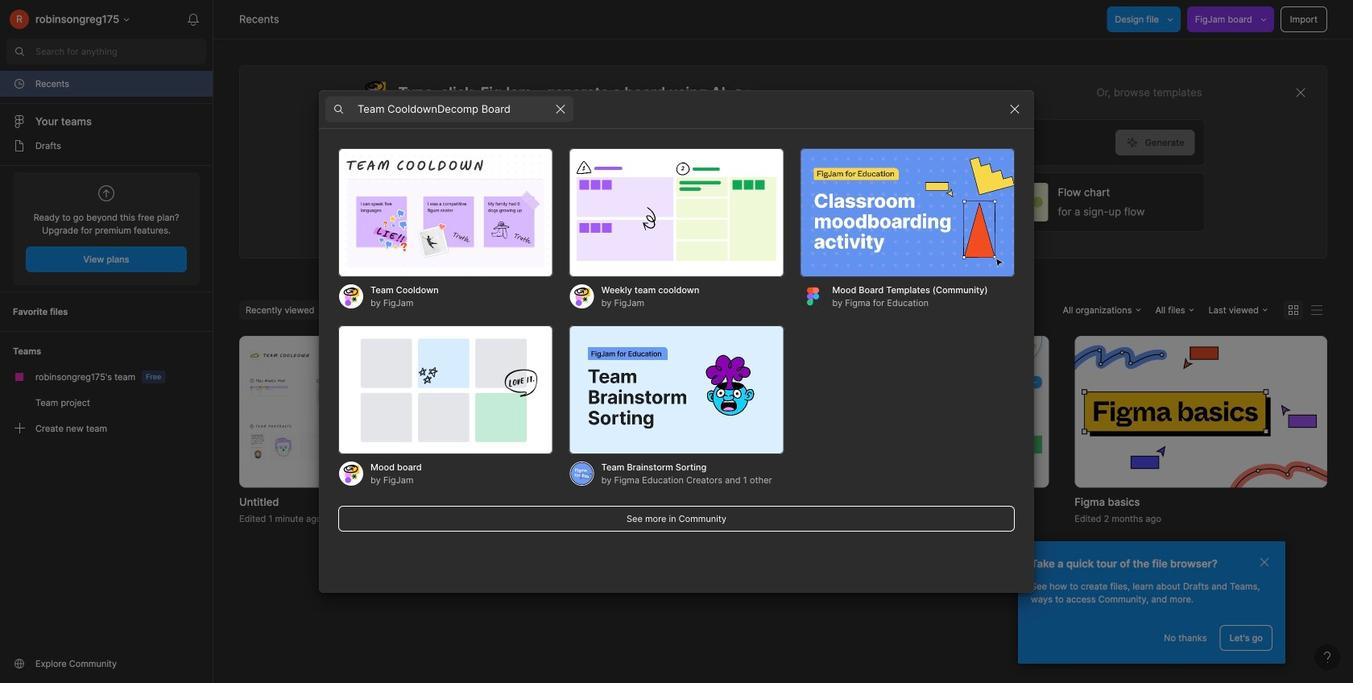 Task type: vqa. For each thing, say whether or not it's contained in the screenshot.
Main toolbar region
no



Task type: describe. For each thing, give the bounding box(es) containing it.
page 16 image
[[13, 139, 26, 152]]

weekly team cooldown image
[[569, 148, 784, 277]]

Ex: A weekly team meeting, starting with an ice breaker field
[[362, 120, 1116, 165]]

team brainstorm sorting image
[[569, 326, 784, 454]]

bell 32 image
[[180, 6, 206, 32]]

search 32 image
[[6, 39, 32, 64]]



Task type: locate. For each thing, give the bounding box(es) containing it.
file thumbnail image
[[518, 336, 771, 488], [796, 336, 1049, 488], [1075, 336, 1328, 488], [247, 346, 484, 477]]

dialog
[[319, 90, 1035, 593]]

mood board templates (community) image
[[800, 148, 1015, 277]]

community 16 image
[[13, 657, 26, 670]]

Search templates text field
[[358, 100, 548, 119]]

mood board image
[[338, 326, 553, 454]]

Search for anything text field
[[35, 45, 206, 58]]

team cooldown image
[[338, 148, 553, 277]]

recent 16 image
[[13, 77, 26, 90]]



